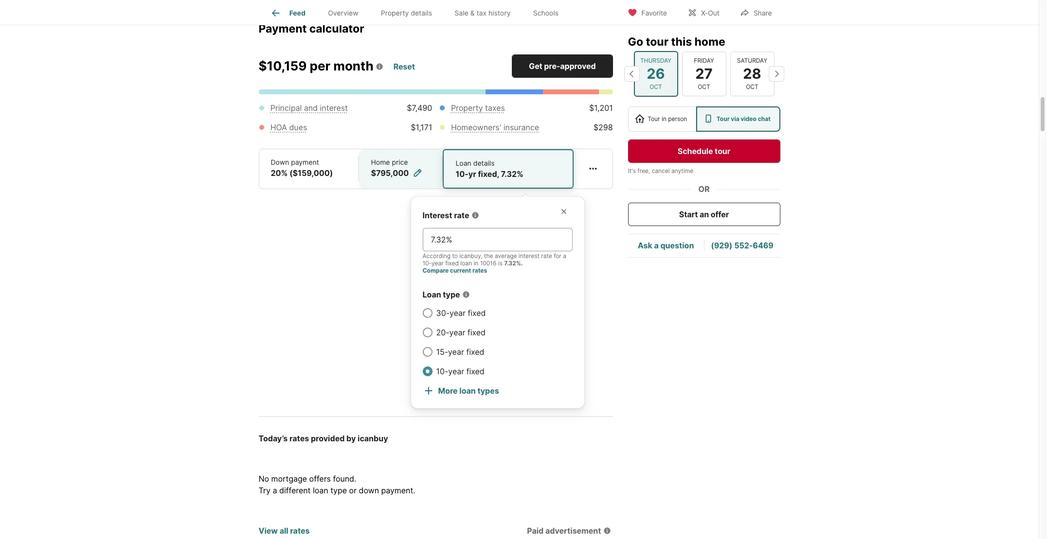 Task type: describe. For each thing, give the bounding box(es) containing it.
types
[[478, 386, 499, 396]]

30-year fixed
[[436, 308, 486, 318]]

current
[[450, 267, 471, 274]]

share
[[754, 9, 772, 17]]

tour for go
[[646, 35, 669, 49]]

person
[[668, 115, 687, 123]]

saturday 28 oct
[[737, 57, 768, 91]]

a inside the according to icanbuy, the average interest rate for a 10-year fixed loan in 10016 is 7.32 %. compare current rates
[[563, 252, 567, 260]]

previous image
[[624, 66, 640, 82]]

offer
[[711, 210, 729, 219]]

feed
[[289, 9, 306, 17]]

0 vertical spatial interest
[[320, 103, 348, 113]]

is
[[498, 260, 503, 267]]

type inside no mortgage offers found. try a different loan type or down payment.
[[331, 486, 347, 496]]

type inside tooltip
[[443, 290, 460, 300]]

an
[[700, 210, 709, 219]]

tour in person option
[[628, 107, 696, 132]]

loan details 10-yr fixed, 7.32%
[[456, 159, 524, 179]]

(929) 552-6469 link
[[711, 241, 774, 251]]

calculator
[[309, 22, 364, 36]]

down
[[359, 486, 379, 496]]

details for property details
[[411, 9, 432, 17]]

payment
[[291, 158, 319, 166]]

yr
[[469, 169, 476, 179]]

provided
[[311, 434, 345, 444]]

10- inside the according to icanbuy, the average interest rate for a 10-year fixed loan in 10016 is 7.32 %. compare current rates
[[423, 260, 432, 267]]

year for 15-
[[448, 347, 464, 357]]

20-year fixed radio
[[423, 328, 432, 338]]

it's
[[628, 167, 636, 175]]

in inside the according to icanbuy, the average interest rate for a 10-year fixed loan in 10016 is 7.32 %. compare current rates
[[474, 260, 479, 267]]

%.
[[516, 260, 523, 267]]

none text field inside tooltip
[[431, 234, 564, 246]]

video
[[741, 115, 757, 123]]

payment.
[[381, 486, 415, 496]]

details for loan details 10-yr fixed, 7.32%
[[473, 159, 495, 167]]

offers
[[309, 474, 331, 484]]

schedule tour button
[[628, 140, 780, 163]]

out
[[708, 9, 720, 17]]

this
[[671, 35, 692, 49]]

property details tab
[[370, 1, 443, 25]]

different
[[279, 486, 311, 496]]

today's
[[259, 434, 288, 444]]

principal
[[270, 103, 302, 113]]

chat
[[758, 115, 771, 123]]

friday
[[694, 57, 714, 64]]

down
[[271, 158, 289, 166]]

30-
[[436, 308, 450, 318]]

reset button
[[393, 58, 416, 76]]

sale
[[455, 9, 469, 17]]

in inside option
[[662, 115, 667, 123]]

average
[[495, 252, 517, 260]]

x-out
[[701, 9, 720, 17]]

question
[[661, 241, 694, 251]]

icanbuy
[[358, 434, 388, 444]]

start
[[679, 210, 698, 219]]

year for 20-
[[449, 328, 465, 338]]

property taxes link
[[451, 103, 505, 113]]

10-year fixed radio
[[423, 367, 432, 377]]

principal and interest link
[[270, 103, 348, 113]]

ask a question
[[638, 241, 694, 251]]

reset
[[394, 62, 415, 72]]

insurance
[[504, 123, 539, 132]]

2 vertical spatial rates
[[290, 526, 310, 536]]

fixed,
[[478, 169, 499, 179]]

thursday 26 oct
[[640, 57, 672, 91]]

tour for schedule
[[715, 146, 731, 156]]

start an offer button
[[628, 203, 780, 226]]

according
[[423, 252, 451, 260]]

home
[[695, 35, 725, 49]]

paid
[[527, 526, 544, 536]]

$7,490
[[407, 103, 432, 113]]

or
[[699, 184, 710, 194]]

mortgage
[[271, 474, 307, 484]]

(929) 552-6469
[[711, 241, 774, 251]]

tour for tour in person
[[648, 115, 660, 123]]

tab list containing feed
[[259, 0, 578, 25]]

fixed inside the according to icanbuy, the average interest rate for a 10-year fixed loan in 10016 is 7.32 %. compare current rates
[[445, 260, 459, 267]]

x-out button
[[679, 2, 728, 22]]

x-
[[701, 9, 708, 17]]

overview tab
[[317, 1, 370, 25]]

fixed for 15-year fixed
[[466, 347, 485, 357]]

schedule
[[678, 146, 713, 156]]

fixed for 30-year fixed
[[468, 308, 486, 318]]

the
[[484, 252, 493, 260]]

fixed for 10-year fixed
[[467, 367, 485, 377]]

payment
[[259, 22, 307, 36]]

via
[[731, 115, 740, 123]]

$10,159 per month
[[259, 58, 374, 73]]

and
[[304, 103, 318, 113]]

thursday
[[640, 57, 672, 64]]

friday 27 oct
[[694, 57, 714, 91]]

2 vertical spatial 10-
[[436, 367, 448, 377]]

start an offer
[[679, 210, 729, 219]]

get pre-approved button
[[512, 54, 613, 78]]

more loan types
[[438, 386, 499, 396]]

cancel
[[652, 167, 670, 175]]

more
[[438, 386, 458, 396]]

paid advertisement
[[527, 526, 601, 536]]

20%
[[271, 168, 288, 178]]

interest rate
[[423, 211, 469, 220]]

(929)
[[711, 241, 733, 251]]

next image
[[769, 66, 784, 82]]

$795,000
[[371, 168, 409, 178]]

no mortgage offers found. try a different loan type or down payment.
[[259, 474, 415, 496]]

&
[[470, 9, 475, 17]]



Task type: locate. For each thing, give the bounding box(es) containing it.
rate inside the according to icanbuy, the average interest rate for a 10-year fixed loan in 10016 is 7.32 %. compare current rates
[[541, 252, 552, 260]]

$298
[[594, 123, 613, 132]]

0 vertical spatial details
[[411, 9, 432, 17]]

tour inside button
[[715, 146, 731, 156]]

interest
[[320, 103, 348, 113], [519, 252, 540, 260]]

($159,000)
[[290, 168, 333, 178]]

0 horizontal spatial tour
[[646, 35, 669, 49]]

tour left person
[[648, 115, 660, 123]]

1 vertical spatial rate
[[541, 252, 552, 260]]

2 horizontal spatial 10-
[[456, 169, 469, 179]]

oct for 28
[[746, 83, 759, 91]]

0 vertical spatial 10-
[[456, 169, 469, 179]]

favorite button
[[620, 2, 675, 22]]

27
[[696, 65, 713, 82]]

advertisement
[[546, 526, 601, 536]]

year left to
[[432, 260, 444, 267]]

1 vertical spatial 10-
[[423, 260, 432, 267]]

tour left via
[[717, 115, 730, 123]]

details
[[411, 9, 432, 17], [473, 159, 495, 167]]

10- right the 10-year fixed radio
[[436, 367, 448, 377]]

compare current rates link
[[423, 267, 487, 274]]

details inside loan details 10-yr fixed, 7.32%
[[473, 159, 495, 167]]

view all rates link
[[259, 526, 310, 536]]

1 vertical spatial in
[[474, 260, 479, 267]]

0 horizontal spatial loan
[[423, 290, 441, 300]]

favorite
[[642, 9, 667, 17]]

1 horizontal spatial rate
[[541, 252, 552, 260]]

1 tour from the left
[[648, 115, 660, 123]]

0 horizontal spatial oct
[[650, 83, 662, 91]]

$1,201
[[589, 103, 613, 113]]

to
[[452, 252, 458, 260]]

property for property taxes
[[451, 103, 483, 113]]

1 horizontal spatial interest
[[519, 252, 540, 260]]

1 vertical spatial property
[[451, 103, 483, 113]]

2 horizontal spatial a
[[654, 241, 659, 251]]

tooltip
[[411, 189, 765, 409]]

30-year fixed radio
[[423, 308, 432, 318]]

interest right and
[[320, 103, 348, 113]]

year for 10-
[[448, 367, 464, 377]]

or
[[349, 486, 357, 496]]

in left 10016
[[474, 260, 479, 267]]

year inside the according to icanbuy, the average interest rate for a 10-year fixed loan in 10016 is 7.32 %. compare current rates
[[432, 260, 444, 267]]

loan inside the according to icanbuy, the average interest rate for a 10-year fixed loan in 10016 is 7.32 %. compare current rates
[[461, 260, 472, 267]]

details up 'fixed,' at left top
[[473, 159, 495, 167]]

interest
[[423, 211, 452, 220]]

interest inside the according to icanbuy, the average interest rate for a 10-year fixed loan in 10016 is 7.32 %. compare current rates
[[519, 252, 540, 260]]

history
[[489, 9, 511, 17]]

1 horizontal spatial a
[[563, 252, 567, 260]]

$10,159
[[259, 58, 307, 73]]

10- left 'fixed,' at left top
[[456, 169, 469, 179]]

0 horizontal spatial type
[[331, 486, 347, 496]]

a right try
[[273, 486, 277, 496]]

1 horizontal spatial type
[[443, 290, 460, 300]]

tour via video chat option
[[696, 107, 780, 132]]

according to icanbuy, the average interest rate for a 10-year fixed loan in 10016 is 7.32 %. compare current rates
[[423, 252, 567, 274]]

a inside no mortgage offers found. try a different loan type or down payment.
[[273, 486, 277, 496]]

schools
[[533, 9, 559, 17]]

loan for loan type
[[423, 290, 441, 300]]

28
[[743, 65, 762, 82]]

oct for 27
[[698, 83, 710, 91]]

0 vertical spatial loan
[[456, 159, 472, 167]]

15-year fixed
[[436, 347, 485, 357]]

year up 10-year fixed
[[448, 347, 464, 357]]

in left person
[[662, 115, 667, 123]]

year up 15-year fixed
[[449, 328, 465, 338]]

found.
[[333, 474, 356, 484]]

loan right to
[[461, 260, 472, 267]]

ask
[[638, 241, 653, 251]]

0 vertical spatial a
[[654, 241, 659, 251]]

loan
[[461, 260, 472, 267], [460, 386, 476, 396], [313, 486, 328, 496]]

rates
[[473, 267, 487, 274], [290, 434, 309, 444], [290, 526, 310, 536]]

oct
[[650, 83, 662, 91], [698, 83, 710, 91], [746, 83, 759, 91]]

list box
[[628, 107, 780, 132]]

loan up yr
[[456, 159, 472, 167]]

overview
[[328, 9, 358, 17]]

year down 15-year fixed
[[448, 367, 464, 377]]

7.32%
[[501, 169, 524, 179]]

loan inside tooltip
[[423, 290, 441, 300]]

approved
[[560, 61, 596, 71]]

2 horizontal spatial oct
[[746, 83, 759, 91]]

schools tab
[[522, 1, 570, 25]]

0 horizontal spatial property
[[381, 9, 409, 17]]

6469
[[753, 241, 774, 251]]

property inside tab
[[381, 9, 409, 17]]

hoa dues link
[[270, 123, 307, 132]]

get
[[529, 61, 543, 71]]

1 horizontal spatial loan
[[456, 159, 472, 167]]

rates inside the according to icanbuy, the average interest rate for a 10-year fixed loan in 10016 is 7.32 %. compare current rates
[[473, 267, 487, 274]]

7.32
[[504, 260, 516, 267]]

rates right all
[[290, 526, 310, 536]]

0 vertical spatial tour
[[646, 35, 669, 49]]

tour
[[648, 115, 660, 123], [717, 115, 730, 123]]

all
[[280, 526, 288, 536]]

details inside tab
[[411, 9, 432, 17]]

sale & tax history tab
[[443, 1, 522, 25]]

2 vertical spatial loan
[[313, 486, 328, 496]]

loan for loan details 10-yr fixed, 7.32%
[[456, 159, 472, 167]]

saturday
[[737, 57, 768, 64]]

0 horizontal spatial details
[[411, 9, 432, 17]]

1 horizontal spatial details
[[473, 159, 495, 167]]

year
[[432, 260, 444, 267], [450, 308, 466, 318], [449, 328, 465, 338], [448, 347, 464, 357], [448, 367, 464, 377]]

3 oct from the left
[[746, 83, 759, 91]]

loan right more
[[460, 386, 476, 396]]

try
[[259, 486, 271, 496]]

0 vertical spatial in
[[662, 115, 667, 123]]

property for property details
[[381, 9, 409, 17]]

rates right today's
[[290, 434, 309, 444]]

oct down 26
[[650, 83, 662, 91]]

taxes
[[485, 103, 505, 113]]

1 vertical spatial a
[[563, 252, 567, 260]]

interest right 7.32
[[519, 252, 540, 260]]

rates down icanbuy,
[[473, 267, 487, 274]]

icanbuy,
[[460, 252, 483, 260]]

for
[[554, 252, 562, 260]]

oct inside saturday 28 oct
[[746, 83, 759, 91]]

0 horizontal spatial 10-
[[423, 260, 432, 267]]

hoa
[[270, 123, 287, 132]]

oct inside friday 27 oct
[[698, 83, 710, 91]]

0 horizontal spatial interest
[[320, 103, 348, 113]]

None text field
[[431, 234, 564, 246]]

2 vertical spatial a
[[273, 486, 277, 496]]

1 horizontal spatial oct
[[698, 83, 710, 91]]

1 horizontal spatial tour
[[715, 146, 731, 156]]

1 vertical spatial tour
[[715, 146, 731, 156]]

per
[[310, 58, 331, 73]]

oct down 27
[[698, 83, 710, 91]]

year up 20-year fixed
[[450, 308, 466, 318]]

tour inside option
[[648, 115, 660, 123]]

it's free, cancel anytime
[[628, 167, 693, 175]]

month
[[333, 58, 374, 73]]

fixed for 20-year fixed
[[468, 328, 486, 338]]

15-year fixed radio
[[423, 347, 432, 357]]

type up 30-
[[443, 290, 460, 300]]

15-
[[436, 347, 448, 357]]

rate left for
[[541, 252, 552, 260]]

1 horizontal spatial in
[[662, 115, 667, 123]]

0 horizontal spatial rate
[[454, 211, 469, 220]]

1 vertical spatial type
[[331, 486, 347, 496]]

a right the ask
[[654, 241, 659, 251]]

no
[[259, 474, 269, 484]]

tax
[[477, 9, 487, 17]]

0 vertical spatial rates
[[473, 267, 487, 274]]

homeowners' insurance link
[[451, 123, 539, 132]]

sale & tax history
[[455, 9, 511, 17]]

dues
[[289, 123, 307, 132]]

hoa dues
[[270, 123, 307, 132]]

1 vertical spatial details
[[473, 159, 495, 167]]

type down "found." at the left bottom
[[331, 486, 347, 496]]

home price
[[371, 158, 408, 166]]

1 horizontal spatial property
[[451, 103, 483, 113]]

10- left to
[[423, 260, 432, 267]]

a
[[654, 241, 659, 251], [563, 252, 567, 260], [273, 486, 277, 496]]

tour right schedule at the right of page
[[715, 146, 731, 156]]

1 vertical spatial loan
[[460, 386, 476, 396]]

0 vertical spatial rate
[[454, 211, 469, 220]]

a right for
[[563, 252, 567, 260]]

26
[[647, 65, 665, 82]]

go tour this home
[[628, 35, 725, 49]]

feed link
[[270, 7, 306, 19]]

1 oct from the left
[[650, 83, 662, 91]]

loan down offers
[[313, 486, 328, 496]]

compare
[[423, 267, 449, 274]]

10- inside loan details 10-yr fixed, 7.32%
[[456, 169, 469, 179]]

details left sale
[[411, 9, 432, 17]]

20-year fixed
[[436, 328, 486, 338]]

tour up the "thursday"
[[646, 35, 669, 49]]

1 vertical spatial rates
[[290, 434, 309, 444]]

oct inside the thursday 26 oct
[[650, 83, 662, 91]]

tour inside option
[[717, 115, 730, 123]]

rate right interest
[[454, 211, 469, 220]]

0 horizontal spatial tour
[[648, 115, 660, 123]]

None button
[[634, 51, 678, 97], [682, 51, 726, 96], [730, 51, 775, 96], [634, 51, 678, 97], [682, 51, 726, 96], [730, 51, 775, 96]]

1 vertical spatial interest
[[519, 252, 540, 260]]

1 horizontal spatial tour
[[717, 115, 730, 123]]

loan inside no mortgage offers found. try a different loan type or down payment.
[[313, 486, 328, 496]]

0 vertical spatial property
[[381, 9, 409, 17]]

loan
[[456, 159, 472, 167], [423, 290, 441, 300]]

year for 30-
[[450, 308, 466, 318]]

2 oct from the left
[[698, 83, 710, 91]]

today's rates provided by icanbuy
[[259, 434, 388, 444]]

2 tour from the left
[[717, 115, 730, 123]]

list box containing tour in person
[[628, 107, 780, 132]]

1 vertical spatial loan
[[423, 290, 441, 300]]

0 horizontal spatial a
[[273, 486, 277, 496]]

share button
[[732, 2, 780, 22]]

loan up 30-year fixed radio
[[423, 290, 441, 300]]

1 horizontal spatial 10-
[[436, 367, 448, 377]]

oct down 28
[[746, 83, 759, 91]]

loan inside loan details 10-yr fixed, 7.32%
[[456, 159, 472, 167]]

0 vertical spatial type
[[443, 290, 460, 300]]

tab list
[[259, 0, 578, 25]]

0 vertical spatial loan
[[461, 260, 472, 267]]

schedule tour
[[678, 146, 731, 156]]

go
[[628, 35, 643, 49]]

0 horizontal spatial in
[[474, 260, 479, 267]]

tour for tour via video chat
[[717, 115, 730, 123]]

price
[[392, 158, 408, 166]]

oct for 26
[[650, 83, 662, 91]]

homeowners'
[[451, 123, 501, 132]]

10016
[[480, 260, 497, 267]]

tooltip containing interest rate
[[411, 189, 765, 409]]



Task type: vqa. For each thing, say whether or not it's contained in the screenshot.
—
no



